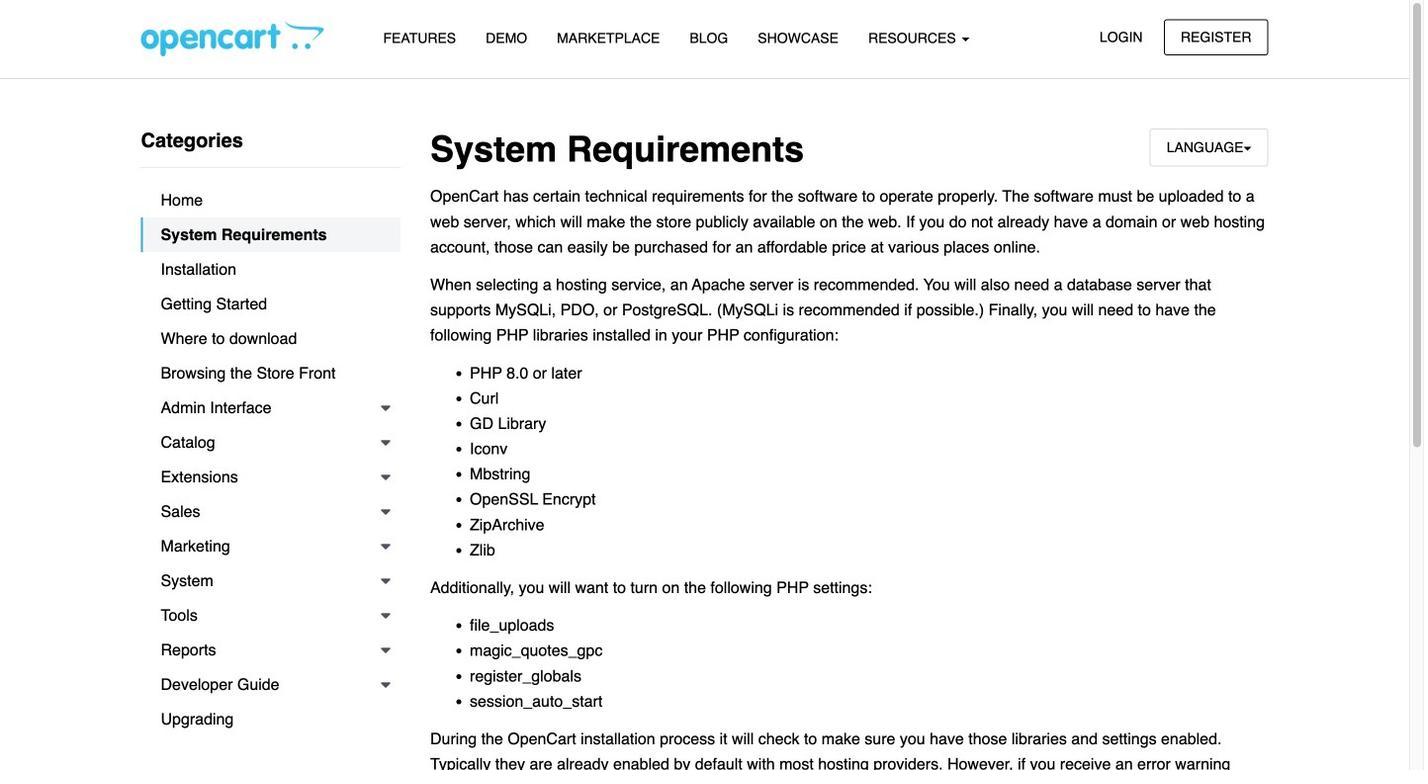 Task type: vqa. For each thing, say whether or not it's contained in the screenshot.
OpenCart - Open Source Shopping Cart Solution image in the left top of the page
yes



Task type: locate. For each thing, give the bounding box(es) containing it.
opencart - open source shopping cart solution image
[[141, 21, 324, 56]]



